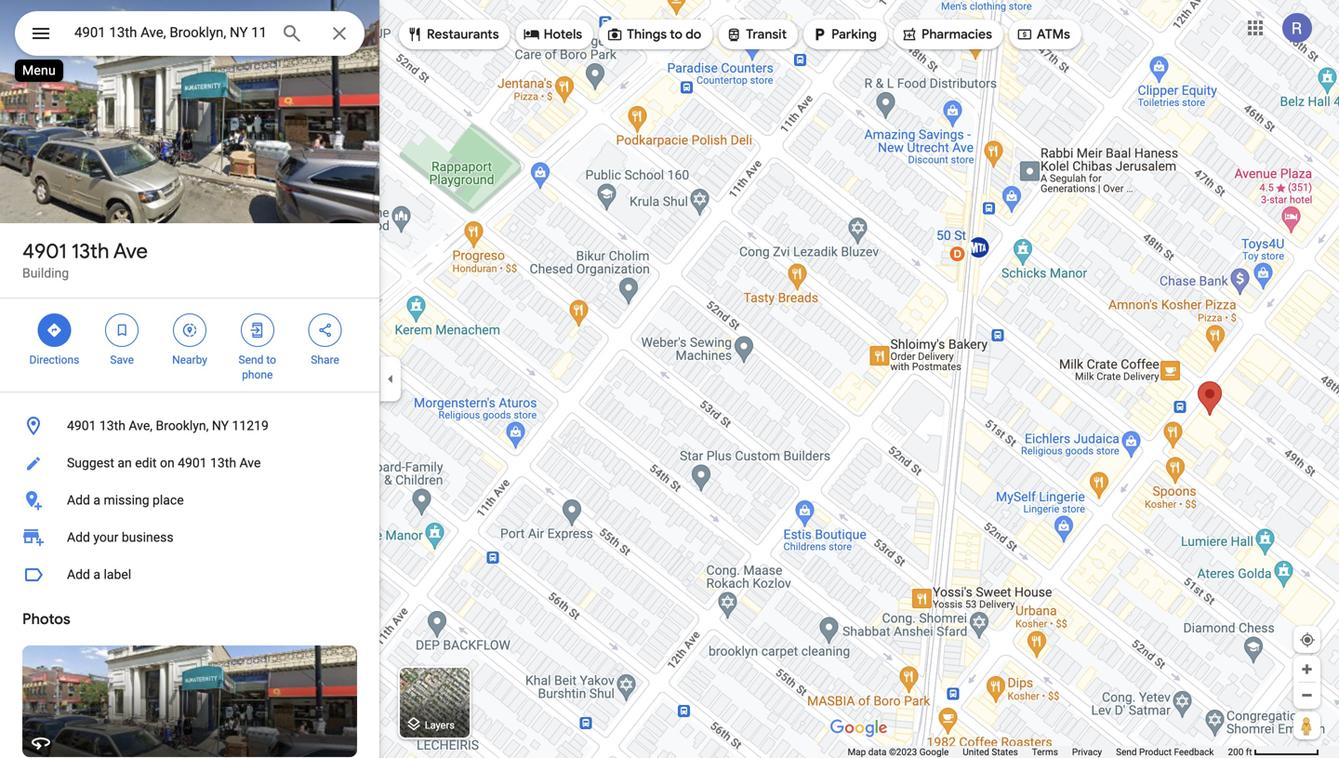 Task type: locate. For each thing, give the bounding box(es) containing it.
4901 13th ave, brooklyn, ny 11219 button
[[0, 407, 380, 445]]

send left the product
[[1117, 747, 1137, 758]]

0 vertical spatial 13th
[[71, 238, 109, 264]]

privacy button
[[1073, 746, 1103, 758]]

united states button
[[963, 746, 1019, 758]]

parking
[[832, 26, 877, 43]]

4901 inside 4901 13th ave building
[[22, 238, 67, 264]]

united
[[963, 747, 990, 758]]

a left label
[[93, 567, 100, 582]]

200 ft
[[1228, 747, 1253, 758]]

send up phone
[[239, 354, 264, 367]]

directions
[[29, 354, 79, 367]]

ave inside button
[[240, 455, 261, 471]]

send
[[239, 354, 264, 367], [1117, 747, 1137, 758]]

0 vertical spatial ave
[[113, 238, 148, 264]]

add for add a missing place
[[67, 493, 90, 508]]

0 horizontal spatial to
[[266, 354, 276, 367]]

to left do
[[670, 26, 683, 43]]

layers
[[425, 719, 455, 731]]

1 vertical spatial ave
[[240, 455, 261, 471]]

2 add from the top
[[67, 530, 90, 545]]

0 vertical spatial a
[[93, 493, 100, 508]]


[[811, 24, 828, 45]]

photos
[[22, 610, 70, 629]]

4901
[[22, 238, 67, 264], [67, 418, 96, 434], [178, 455, 207, 471]]

2 vertical spatial 4901
[[178, 455, 207, 471]]

200 ft button
[[1228, 747, 1320, 758]]

2 horizontal spatial 4901
[[178, 455, 207, 471]]

do
[[686, 26, 702, 43]]

a inside add a label button
[[93, 567, 100, 582]]

11219
[[232, 418, 269, 434]]

google account: ruby anderson  
(rubyanndersson@gmail.com) image
[[1283, 13, 1313, 43]]

phone
[[242, 368, 273, 381]]

1 vertical spatial send
[[1117, 747, 1137, 758]]

actions for 4901 13th ave region
[[0, 299, 380, 392]]

200
[[1228, 747, 1244, 758]]

add a label
[[67, 567, 131, 582]]

0 horizontal spatial 4901
[[22, 238, 67, 264]]

13th inside 4901 13th ave building
[[71, 238, 109, 264]]

a inside 'add a missing place' button
[[93, 493, 100, 508]]

ave down the 11219
[[240, 455, 261, 471]]

0 vertical spatial add
[[67, 493, 90, 508]]


[[1017, 24, 1034, 45]]

ft
[[1246, 747, 1253, 758]]

2 vertical spatial add
[[67, 567, 90, 582]]

a
[[93, 493, 100, 508], [93, 567, 100, 582]]

©2023
[[889, 747, 918, 758]]

1 horizontal spatial ave
[[240, 455, 261, 471]]

share
[[311, 354, 339, 367]]

2 vertical spatial 13th
[[210, 455, 236, 471]]

to inside 'send to phone'
[[266, 354, 276, 367]]

a for missing
[[93, 493, 100, 508]]

0 vertical spatial send
[[239, 354, 264, 367]]

business
[[122, 530, 174, 545]]

3 add from the top
[[67, 567, 90, 582]]

0 vertical spatial 4901
[[22, 238, 67, 264]]


[[30, 20, 52, 47]]

1 vertical spatial to
[[266, 354, 276, 367]]

suggest an edit on 4901 13th ave
[[67, 455, 261, 471]]

add
[[67, 493, 90, 508], [67, 530, 90, 545], [67, 567, 90, 582]]

0 vertical spatial to
[[670, 26, 683, 43]]

1 vertical spatial a
[[93, 567, 100, 582]]

1 vertical spatial add
[[67, 530, 90, 545]]

send for send product feedback
[[1117, 747, 1137, 758]]

1 add from the top
[[67, 493, 90, 508]]

google
[[920, 747, 949, 758]]

ave up 
[[113, 238, 148, 264]]

footer containing map data ©2023 google
[[848, 746, 1228, 758]]

product
[[1140, 747, 1172, 758]]

ave
[[113, 238, 148, 264], [240, 455, 261, 471]]

ave inside 4901 13th ave building
[[113, 238, 148, 264]]

states
[[992, 747, 1019, 758]]

add left label
[[67, 567, 90, 582]]

footer inside google maps element
[[848, 746, 1228, 758]]

 things to do
[[607, 24, 702, 45]]

1 a from the top
[[93, 493, 100, 508]]

add down suggest
[[67, 493, 90, 508]]

 transit
[[726, 24, 787, 45]]

collapse side panel image
[[381, 369, 401, 389]]

0 horizontal spatial ave
[[113, 238, 148, 264]]


[[181, 320, 198, 341]]

add your business link
[[0, 519, 380, 556]]


[[726, 24, 743, 45]]

1 vertical spatial 13th
[[99, 418, 126, 434]]

to
[[670, 26, 683, 43], [266, 354, 276, 367]]

1 vertical spatial 4901
[[67, 418, 96, 434]]

0 horizontal spatial send
[[239, 354, 264, 367]]

send inside "button"
[[1117, 747, 1137, 758]]

4901 right on
[[178, 455, 207, 471]]

1 horizontal spatial send
[[1117, 747, 1137, 758]]

1 horizontal spatial to
[[670, 26, 683, 43]]

to up phone
[[266, 354, 276, 367]]

a left missing
[[93, 493, 100, 508]]

hotels
[[544, 26, 583, 43]]

add inside "link"
[[67, 530, 90, 545]]

send for send to phone
[[239, 354, 264, 367]]

None field
[[74, 21, 266, 44]]

things
[[627, 26, 667, 43]]

to inside  things to do
[[670, 26, 683, 43]]

4901 up building
[[22, 238, 67, 264]]

brooklyn,
[[156, 418, 209, 434]]

 restaurants
[[407, 24, 499, 45]]

add left the your
[[67, 530, 90, 545]]

2 a from the top
[[93, 567, 100, 582]]


[[523, 24, 540, 45]]

google maps element
[[0, 0, 1340, 758]]

send product feedback
[[1117, 747, 1215, 758]]

send inside 'send to phone'
[[239, 354, 264, 367]]

1 horizontal spatial 4901
[[67, 418, 96, 434]]

edit
[[135, 455, 157, 471]]

footer
[[848, 746, 1228, 758]]

13th
[[71, 238, 109, 264], [99, 418, 126, 434], [210, 455, 236, 471]]

 atms
[[1017, 24, 1071, 45]]

pharmacies
[[922, 26, 993, 43]]

united states
[[963, 747, 1019, 758]]

4901 up suggest
[[67, 418, 96, 434]]

add a missing place
[[67, 493, 184, 508]]

privacy
[[1073, 747, 1103, 758]]

 search field
[[15, 11, 365, 60]]

suggest an edit on 4901 13th ave button
[[0, 445, 380, 482]]



Task type: describe. For each thing, give the bounding box(es) containing it.
zoom out image
[[1301, 688, 1315, 702]]

4901 for ave
[[22, 238, 67, 264]]

place
[[153, 493, 184, 508]]

building
[[22, 266, 69, 281]]

restaurants
[[427, 26, 499, 43]]

add a label button
[[0, 556, 380, 594]]


[[607, 24, 623, 45]]

save
[[110, 354, 134, 367]]

terms
[[1032, 747, 1059, 758]]

 button
[[15, 11, 67, 60]]

4901 for ave,
[[67, 418, 96, 434]]

 hotels
[[523, 24, 583, 45]]

 pharmacies
[[901, 24, 993, 45]]

your
[[93, 530, 118, 545]]

nearby
[[172, 354, 207, 367]]

map data ©2023 google
[[848, 747, 949, 758]]

4901 13th ave building
[[22, 238, 148, 281]]


[[901, 24, 918, 45]]

label
[[104, 567, 131, 582]]

add a missing place button
[[0, 482, 380, 519]]

feedback
[[1174, 747, 1215, 758]]

show street view coverage image
[[1294, 712, 1321, 740]]

show your location image
[[1300, 632, 1316, 648]]


[[249, 320, 266, 341]]

send to phone
[[239, 354, 276, 381]]

transit
[[746, 26, 787, 43]]

ave,
[[129, 418, 153, 434]]

add your business
[[67, 530, 174, 545]]

terms button
[[1032, 746, 1059, 758]]

on
[[160, 455, 175, 471]]

add for add your business
[[67, 530, 90, 545]]


[[46, 320, 63, 341]]

a for label
[[93, 567, 100, 582]]

data
[[869, 747, 887, 758]]

4901 13th Ave, Brooklyn, NY 11219 field
[[15, 11, 365, 56]]


[[114, 320, 130, 341]]

4901 13th ave main content
[[0, 0, 380, 758]]

zoom in image
[[1301, 662, 1315, 676]]

4901 13th ave, brooklyn, ny 11219
[[67, 418, 269, 434]]

add for add a label
[[67, 567, 90, 582]]

map
[[848, 747, 866, 758]]

atms
[[1037, 26, 1071, 43]]

13th for ave,
[[99, 418, 126, 434]]

ny
[[212, 418, 229, 434]]

13th for ave
[[71, 238, 109, 264]]

suggest
[[67, 455, 114, 471]]

an
[[118, 455, 132, 471]]

missing
[[104, 493, 149, 508]]


[[407, 24, 423, 45]]

none field inside 4901 13th ave, brooklyn, ny 11219 field
[[74, 21, 266, 44]]


[[317, 320, 334, 341]]

 parking
[[811, 24, 877, 45]]

send product feedback button
[[1117, 746, 1215, 758]]



Task type: vqa. For each thing, say whether or not it's contained in the screenshot.


